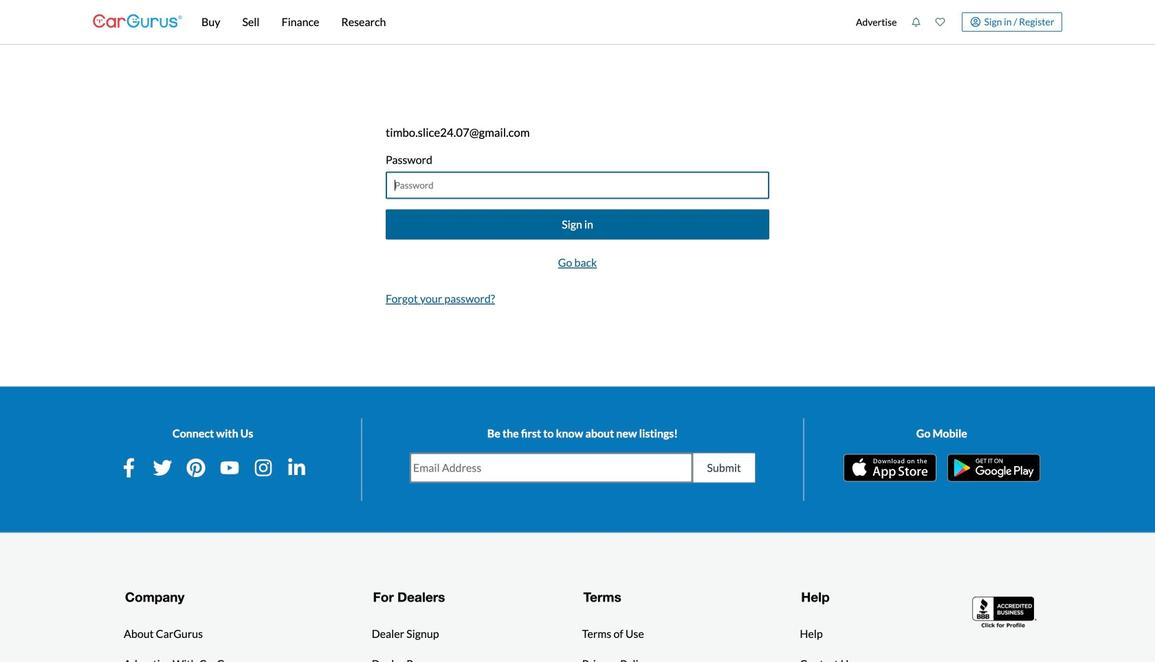 Task type: vqa. For each thing, say whether or not it's contained in the screenshot.
the 2012
no



Task type: describe. For each thing, give the bounding box(es) containing it.
download on the app store image
[[844, 454, 937, 482]]

0 horizontal spatial menu item
[[849, 3, 904, 41]]

Password password field
[[386, 171, 770, 199]]

facebook image
[[119, 458, 139, 478]]

pinterest image
[[187, 458, 206, 478]]

instagram image
[[254, 458, 273, 478]]

Email Address email field
[[411, 454, 692, 482]]

click for the bbb business review of this auto listing service in cambridge ma image
[[973, 595, 1039, 630]]

user icon image
[[971, 17, 981, 27]]



Task type: locate. For each thing, give the bounding box(es) containing it.
menu bar
[[182, 0, 849, 44]]

open notifications image
[[912, 17, 921, 27]]

menu item left open notifications icon
[[849, 3, 904, 41]]

menu item right saved cars 'icon' on the right top of page
[[953, 12, 1063, 32]]

menu
[[849, 3, 1063, 41]]

1 horizontal spatial menu item
[[953, 12, 1063, 32]]

youtube image
[[220, 458, 239, 478]]

linkedin image
[[287, 458, 306, 478]]

menu item
[[849, 3, 904, 41], [953, 12, 1063, 32]]

get it on google play image
[[948, 454, 1041, 482]]

saved cars image
[[936, 17, 945, 27]]

twitter image
[[153, 458, 172, 478]]



